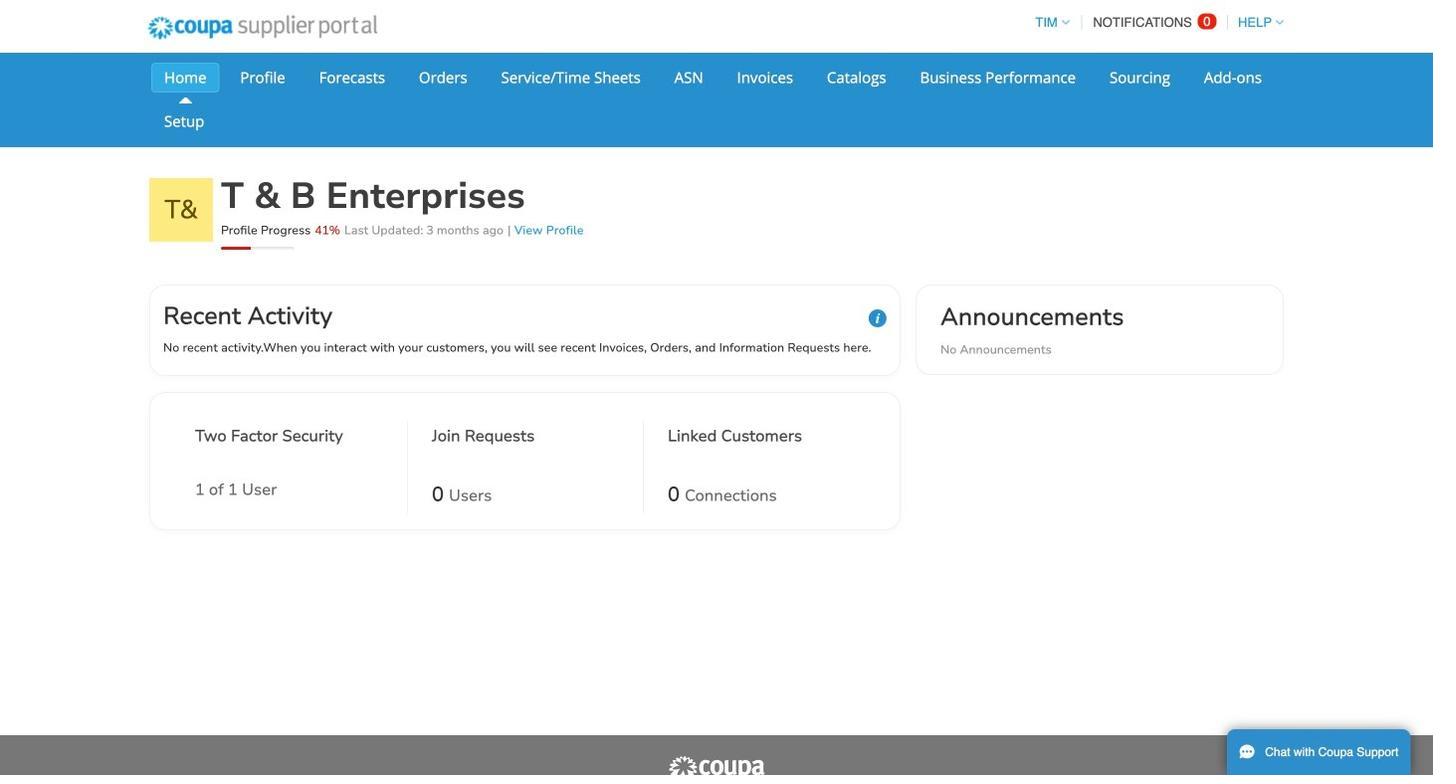 Task type: vqa. For each thing, say whether or not it's contained in the screenshot.
the Manage legal entities link
no



Task type: locate. For each thing, give the bounding box(es) containing it.
additional information image
[[869, 309, 887, 327]]

1 horizontal spatial coupa supplier portal image
[[667, 755, 766, 775]]

0 vertical spatial coupa supplier portal image
[[134, 3, 391, 53]]

0 horizontal spatial coupa supplier portal image
[[134, 3, 391, 53]]

coupa supplier portal image
[[134, 3, 391, 53], [667, 755, 766, 775]]

navigation
[[1026, 3, 1284, 42]]

t& image
[[149, 178, 213, 242]]



Task type: describe. For each thing, give the bounding box(es) containing it.
1 vertical spatial coupa supplier portal image
[[667, 755, 766, 775]]



